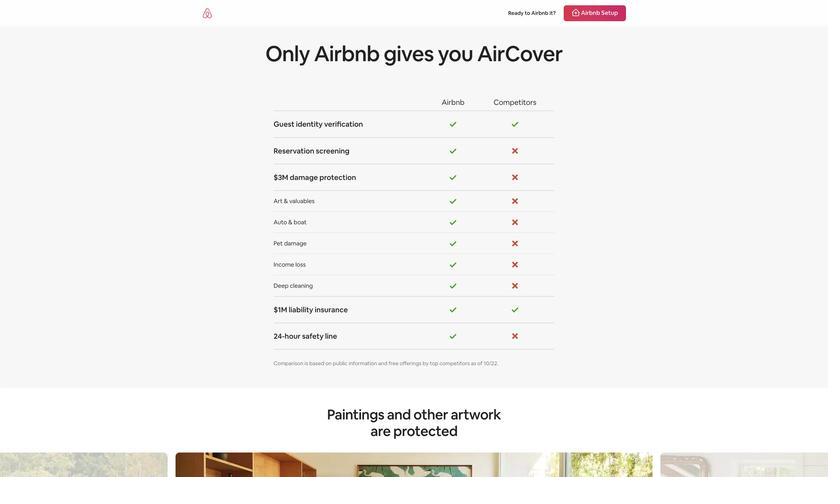 Task type: describe. For each thing, give the bounding box(es) containing it.
pet damage
[[274, 240, 307, 248]]

24-
[[274, 332, 285, 341]]

not included image for reservation screening
[[511, 147, 519, 155]]

identity
[[296, 120, 323, 129]]

included image for $3m damage protection
[[449, 174, 457, 182]]

included image for income loss
[[449, 261, 457, 269]]

guest
[[274, 120, 295, 129]]

included image for reservation screening
[[449, 147, 457, 155]]

10/22.
[[484, 361, 499, 367]]

included image for deep cleaning
[[449, 282, 457, 290]]

a photo shows a boat, covered and docked in front of a 2-story home on the edge of a lake. image
[[0, 453, 168, 478]]

not included image for deep cleaning
[[511, 282, 519, 290]]

not included image for pet damage
[[511, 240, 519, 248]]

pet
[[274, 240, 283, 248]]

loss
[[296, 261, 306, 269]]

ready to airbnb it?
[[508, 10, 556, 17]]

safety
[[302, 332, 324, 341]]

not included image for $3m damage protection
[[511, 174, 519, 182]]

top
[[430, 361, 439, 367]]

public
[[333, 361, 348, 367]]

deep cleaning
[[274, 282, 313, 290]]

income loss
[[274, 261, 306, 269]]

on
[[326, 361, 332, 367]]

to
[[525, 10, 531, 17]]

not included image for art & valuables
[[511, 198, 519, 206]]

damage for $3m
[[290, 173, 318, 182]]

is
[[305, 361, 308, 367]]

$3m damage protection
[[274, 173, 356, 182]]

insurance
[[315, 306, 348, 315]]

it?
[[550, 10, 556, 17]]

of
[[478, 361, 483, 367]]

comparison
[[274, 361, 304, 367]]

screening
[[316, 146, 350, 156]]

a photo shows a bright airy room with a large painting hung above a couch and another large painting inside of a display shelf against the wall. image
[[176, 453, 653, 478]]

not included image for auto & boat
[[511, 219, 519, 227]]

gives
[[384, 40, 434, 68]]

and
[[378, 361, 388, 367]]

auto & boat
[[274, 219, 307, 226]]

cleaning
[[290, 282, 313, 290]]



Task type: locate. For each thing, give the bounding box(es) containing it.
not included image
[[511, 174, 519, 182], [511, 198, 519, 206], [511, 333, 519, 341]]

a photo shows a large white living room with a collection of antique furniture, including a large wood and glass display case full of an assortment of vintage valuables. image
[[661, 453, 829, 478]]

damage right $3m at left
[[290, 173, 318, 182]]

3 not included image from the top
[[511, 240, 519, 248]]

1 horizontal spatial &
[[289, 219, 293, 226]]

not included image for income loss
[[511, 261, 519, 269]]

not included image
[[511, 147, 519, 155], [511, 219, 519, 227], [511, 240, 519, 248], [511, 261, 519, 269], [511, 282, 519, 290]]

0 horizontal spatial &
[[284, 198, 288, 205]]

included image for pet damage
[[449, 240, 457, 248]]

7 included image from the top
[[449, 282, 457, 290]]

income
[[274, 261, 294, 269]]

included image for guest identity verification
[[449, 120, 457, 128]]

1 vertical spatial damage
[[284, 240, 307, 248]]

guest identity verification
[[274, 120, 363, 129]]

2 vertical spatial not included image
[[511, 333, 519, 341]]

1 not included image from the top
[[511, 147, 519, 155]]

included image for auto & boat
[[449, 219, 457, 227]]

2 included image from the top
[[449, 147, 457, 155]]

free
[[389, 361, 399, 367]]

included image
[[449, 120, 457, 128], [449, 147, 457, 155], [449, 174, 457, 182], [449, 198, 457, 206], [449, 219, 457, 227], [449, 261, 457, 269], [449, 282, 457, 290]]

4 included image from the top
[[449, 198, 457, 206]]

deep
[[274, 282, 289, 290]]

group
[[0, 453, 829, 478]]

information
[[349, 361, 377, 367]]

1 not included image from the top
[[511, 174, 519, 182]]

& right art
[[284, 198, 288, 205]]

24-hour safety line
[[274, 332, 337, 341]]

based
[[309, 361, 324, 367]]

airbnb homepage image
[[202, 8, 213, 19]]

comparison is based on public information and free offerings by top competitors as of 10/22.
[[274, 361, 499, 367]]

hour
[[285, 332, 301, 341]]

2 not included image from the top
[[511, 198, 519, 206]]

competitors
[[440, 361, 470, 367]]

& left boat
[[289, 219, 293, 226]]

included image for $1m liability insurance
[[449, 306, 457, 314]]

airbnb
[[581, 9, 600, 17], [532, 10, 549, 17], [314, 40, 380, 68], [442, 98, 465, 107]]

protection
[[320, 173, 356, 182]]

1 included image from the top
[[449, 120, 457, 128]]

offerings
[[400, 361, 422, 367]]

as
[[471, 361, 477, 367]]

$1m liability insurance
[[274, 306, 348, 315]]

art
[[274, 198, 283, 205]]

not included image for 24-hour safety line
[[511, 333, 519, 341]]

6 included image from the top
[[449, 261, 457, 269]]

& for art
[[284, 198, 288, 205]]

2 not included image from the top
[[511, 219, 519, 227]]

included image for art & valuables
[[449, 198, 457, 206]]

included image for 24-hour safety line
[[449, 333, 457, 341]]

3 not included image from the top
[[511, 333, 519, 341]]

3 included image from the top
[[449, 174, 457, 182]]

damage right pet on the bottom left
[[284, 240, 307, 248]]

boat
[[294, 219, 307, 226]]

you aircover
[[438, 40, 563, 68]]

$3m
[[274, 173, 288, 182]]

valuables
[[289, 198, 315, 205]]

verification
[[324, 120, 363, 129]]

0 vertical spatial &
[[284, 198, 288, 205]]

reservation screening
[[274, 146, 350, 156]]

4 not included image from the top
[[511, 261, 519, 269]]

airbnb setup
[[581, 9, 618, 17]]

only
[[266, 40, 310, 68]]

art & valuables
[[274, 198, 315, 205]]

auto
[[274, 219, 287, 226]]

line
[[325, 332, 337, 341]]

airbnb setup link
[[564, 5, 626, 21]]

& for auto
[[289, 219, 293, 226]]

0 vertical spatial damage
[[290, 173, 318, 182]]

5 included image from the top
[[449, 219, 457, 227]]

0 vertical spatial not included image
[[511, 174, 519, 182]]

&
[[284, 198, 288, 205], [289, 219, 293, 226]]

only airbnb gives you aircover
[[266, 40, 563, 68]]

damage for pet
[[284, 240, 307, 248]]

1 vertical spatial not included image
[[511, 198, 519, 206]]

5 not included image from the top
[[511, 282, 519, 290]]

1 vertical spatial &
[[289, 219, 293, 226]]

$1m
[[274, 306, 287, 315]]

liability
[[289, 306, 313, 315]]

setup
[[602, 9, 618, 17]]

included image
[[511, 120, 519, 128], [449, 240, 457, 248], [449, 306, 457, 314], [511, 306, 519, 314], [449, 333, 457, 341]]

reservation
[[274, 146, 314, 156]]

competitors
[[494, 98, 537, 107]]

damage
[[290, 173, 318, 182], [284, 240, 307, 248]]

by
[[423, 361, 429, 367]]

ready
[[508, 10, 524, 17]]



Task type: vqa. For each thing, say whether or not it's contained in the screenshot.
$112 "button"
no



